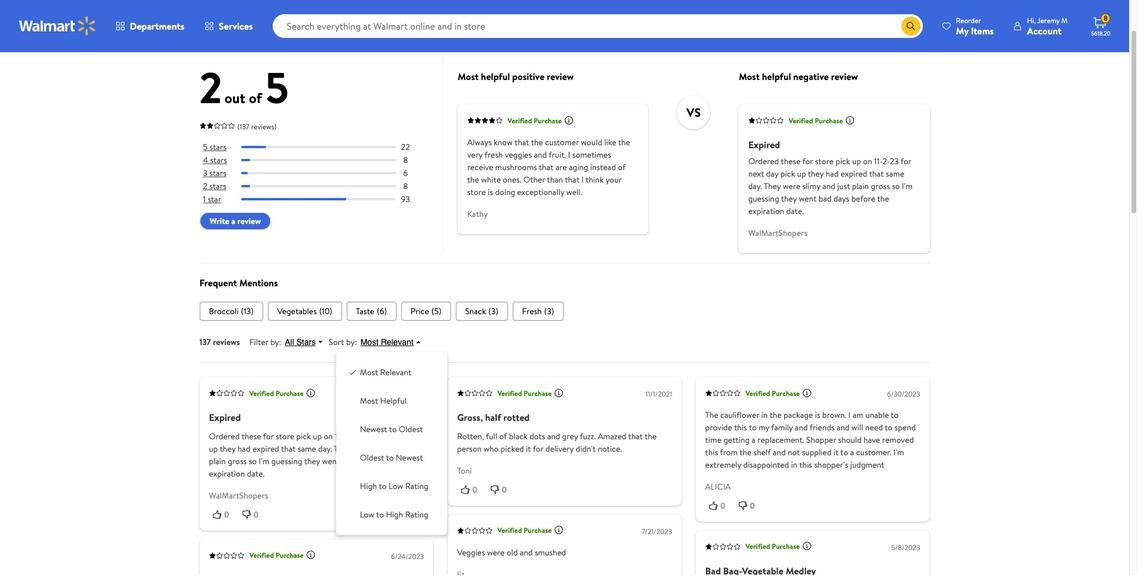 Task type: vqa. For each thing, say whether or not it's contained in the screenshot.


Task type: describe. For each thing, give the bounding box(es) containing it.
departments button
[[106, 12, 195, 40]]

it inside rotten, full of black dots and grey fuzz. amazed that the person who picked it for delivery didn't notice.
[[526, 443, 531, 455]]

0 vertical spatial oldest
[[399, 423, 423, 435]]

ones.
[[503, 174, 522, 186]]

veggies
[[457, 547, 485, 559]]

account
[[1028, 24, 1062, 37]]

next inside ordered these for store pick up on 11-2-23 for next day pick up they had expired that same day. they were slimy and just plain gross so i'm guessing they went bad days before the expiration date.
[[374, 431, 390, 442]]

1 horizontal spatial were
[[487, 547, 505, 559]]

0 vertical spatial i
[[568, 149, 571, 161]]

they inside ordered these for store pick up on 11-2-23 for next day pick up they had expired that same day. they were slimy and just plain gross so i'm guessing they went bad days before the expiration date.
[[334, 443, 351, 455]]

store inside ordered these for store pick up on 11-2-23 for next day pick up they had expired that same day. they were slimy and just plain gross so i'm guessing they went bad days before the expiration date.
[[276, 431, 295, 442]]

3 stars
[[203, 167, 227, 179]]

from
[[721, 447, 738, 458]]

write
[[210, 216, 230, 227]]

store inside always know that the customer would like the very fresh veggies and fruit. i sometimes receive mushrooms that are aging instead of the white ones. other than that i think your store is doing exceptionally well.
[[468, 186, 486, 198]]

fruit.
[[549, 149, 566, 161]]

Walmart Site-Wide search field
[[273, 14, 923, 38]]

and inside rotten, full of black dots and grey fuzz. amazed that the person who picked it for delivery didn't notice.
[[548, 431, 561, 442]]

(13)
[[241, 305, 254, 317]]

disappointed
[[744, 459, 790, 471]]

rotted
[[504, 411, 530, 424]]

customer.
[[857, 447, 892, 458]]

vegetables
[[277, 305, 317, 317]]

the inside ordered these for store pick up on 11-2-23 for next day pick up they had expired that same day. they were slimy and just plain gross so i'm guessing they went bad days before the expiration date.
[[401, 455, 413, 467]]

amazed
[[598, 431, 627, 442]]

person
[[457, 443, 482, 455]]

rating for low to high rating
[[405, 509, 429, 521]]

review for most helpful positive review
[[547, 70, 574, 83]]

broccoli
[[209, 305, 239, 317]]

and inside ordered these for store pick up on 11-2-23 for next day pick up they had expired that same day. they were slimy and just plain gross so i'm guessing they went bad days before the expiration date.
[[393, 443, 406, 455]]

1 vertical spatial newest
[[396, 452, 423, 464]]

vs
[[687, 104, 701, 120]]

bad inside the expired ordered these for store pick up on 11-2-23 for next day pick up they had expired that same day. they were slimy and just plain gross so i'm guessing they went bad days before the expiration date.
[[819, 193, 832, 205]]

shopper
[[807, 434, 837, 446]]

think
[[586, 174, 604, 186]]

8 for 2 stars
[[403, 180, 408, 192]]

it inside the cauliflower in the package is brown.  i am unable to provide this to my family and friends and will need to spend time getting a replacement.  shopper should have removed this from the shelf and not supplied it to a customer.  i'm extremely disappointed in this shopper's judgment
[[834, 447, 839, 458]]

that inside rotten, full of black dots and grey fuzz. amazed that the person who picked it for delivery didn't notice.
[[629, 431, 643, 442]]

veggies
[[505, 149, 532, 161]]

walmart image
[[19, 17, 96, 36]]

1 vertical spatial walmartshopers
[[209, 490, 268, 502]]

sort
[[329, 336, 344, 348]]

will
[[852, 422, 864, 433]]

well.
[[567, 186, 583, 198]]

expired inside ordered these for store pick up on 11-2-23 for next day pick up they had expired that same day. they were slimy and just plain gross so i'm guessing they went bad days before the expiration date.
[[253, 443, 279, 455]]

aging
[[569, 162, 589, 173]]

137 reviews
[[200, 336, 240, 348]]

verified purchase for 6/30/2023
[[746, 388, 800, 398]]

list item containing fresh
[[513, 302, 564, 321]]

on inside ordered these for store pick up on 11-2-23 for next day pick up they had expired that same day. they were slimy and just plain gross so i'm guessing they went bad days before the expiration date.
[[324, 431, 333, 442]]

i'm inside the cauliflower in the package is brown.  i am unable to provide this to my family and friends and will need to spend time getting a replacement.  shopper should have removed this from the shelf and not supplied it to a customer.  i'm extremely disappointed in this shopper's judgment
[[894, 447, 905, 458]]

11/4/2023
[[394, 389, 424, 399]]

8 for 4 stars
[[403, 154, 408, 166]]

0 horizontal spatial oldest
[[360, 452, 384, 464]]

sort by:
[[329, 336, 357, 348]]

stars for 3 stars
[[210, 167, 227, 179]]

instead
[[591, 162, 616, 173]]

137
[[200, 336, 211, 348]]

picked
[[501, 443, 524, 455]]

list item containing taste
[[347, 302, 397, 321]]

fresh
[[523, 305, 542, 317]]

day inside the expired ordered these for store pick up on 11-2-23 for next day pick up they had expired that same day. they were slimy and just plain gross so i'm guessing they went bad days before the expiration date.
[[767, 168, 779, 180]]

to down high to low rating
[[376, 509, 384, 521]]

day inside ordered these for store pick up on 11-2-23 for next day pick up they had expired that same day. they were slimy and just plain gross so i'm guessing they went bad days before the expiration date.
[[392, 431, 404, 442]]

1 vertical spatial 5
[[203, 141, 208, 153]]

stars for 5 stars
[[210, 141, 227, 153]]

reorder my items
[[957, 15, 995, 37]]

purchase for 5/8/2023
[[772, 542, 800, 552]]

hi, jeremy m account
[[1028, 15, 1068, 37]]

progress bar for 2 stars
[[241, 185, 396, 188]]

ordered inside ordered these for store pick up on 11-2-23 for next day pick up they had expired that same day. they were slimy and just plain gross so i'm guessing they went bad days before the expiration date.
[[209, 431, 240, 442]]

judgment
[[851, 459, 885, 471]]

days inside ordered these for store pick up on 11-2-23 for next day pick up they had expired that same day. they were slimy and just plain gross so i'm guessing they went bad days before the expiration date.
[[357, 455, 373, 467]]

same inside ordered these for store pick up on 11-2-23 for next day pick up they had expired that same day. they were slimy and just plain gross so i'm guessing they went bad days before the expiration date.
[[298, 443, 316, 455]]

expired for expired
[[209, 411, 241, 424]]

doing
[[495, 186, 516, 198]]

always know that the customer would like the very fresh veggies and fruit. i sometimes receive mushrooms that are aging instead of the white ones. other than that i think your store is doing exceptionally well.
[[468, 137, 631, 198]]

verified purchase information image for 6/30/2023
[[803, 388, 812, 398]]

(3) for snack (3)
[[489, 305, 499, 317]]

rating for high to low rating
[[405, 480, 429, 492]]

stars
[[297, 337, 316, 347]]

5 stars
[[203, 141, 227, 153]]

half
[[486, 411, 502, 424]]

5/8/2023
[[892, 543, 921, 553]]

shelf
[[754, 447, 771, 458]]

progress bar for 3 stars
[[241, 172, 396, 175]]

1 vertical spatial i
[[582, 174, 584, 186]]

verified purchase for 11/1/2021
[[498, 388, 552, 398]]

like
[[605, 137, 617, 148]]

list containing broccoli
[[200, 302, 930, 321]]

kathy
[[468, 208, 488, 220]]

0 vertical spatial this
[[735, 422, 748, 433]]

relevant inside dropdown button
[[381, 337, 414, 347]]

2 vertical spatial a
[[851, 447, 855, 458]]

should
[[839, 434, 862, 446]]

guessing inside ordered these for store pick up on 11-2-23 for next day pick up they had expired that same day. they were slimy and just plain gross so i'm guessing they went bad days before the expiration date.
[[272, 455, 303, 467]]

list item containing broccoli
[[200, 302, 263, 321]]

broccoli (13)
[[209, 305, 254, 317]]

provide
[[706, 422, 733, 433]]

gross inside ordered these for store pick up on 11-2-23 for next day pick up they had expired that same day. they were slimy and just plain gross so i'm guessing they went bad days before the expiration date.
[[228, 455, 247, 467]]

verified purchase for 7/21/2023
[[498, 526, 552, 536]]

purchase for 6/24/2023
[[276, 551, 304, 561]]

0 horizontal spatial newest
[[360, 423, 387, 435]]

these inside ordered these for store pick up on 11-2-23 for next day pick up they had expired that same day. they were slimy and just plain gross so i'm guessing they went bad days before the expiration date.
[[242, 431, 261, 442]]

other
[[524, 174, 546, 186]]

progress bar for 1 star
[[241, 198, 396, 201]]

so inside the expired ordered these for store pick up on 11-2-23 for next day pick up they had expired that same day. they were slimy and just plain gross so i'm guessing they went bad days before the expiration date.
[[893, 180, 901, 192]]

93
[[401, 194, 410, 205]]

is inside always know that the customer would like the very fresh veggies and fruit. i sometimes receive mushrooms that are aging instead of the white ones. other than that i think your store is doing exceptionally well.
[[488, 186, 493, 198]]

write a review
[[210, 216, 261, 227]]

2- inside the expired ordered these for store pick up on 11-2-23 for next day pick up they had expired that same day. they were slimy and just plain gross so i'm guessing they went bad days before the expiration date.
[[883, 156, 891, 167]]

the cauliflower in the package is brown.  i am unable to provide this to my family and friends and will need to spend time getting a replacement.  shopper should have removed this from the shelf and not supplied it to a customer.  i'm extremely disappointed in this shopper's judgment
[[706, 409, 917, 471]]

by: for sort by:
[[346, 336, 357, 348]]

Search search field
[[273, 14, 923, 38]]

fuzz.
[[580, 431, 596, 442]]

2 out of 5
[[200, 58, 289, 117]]

7/21/2023
[[642, 527, 673, 537]]

negative
[[794, 70, 829, 83]]

progress bar for 5 stars
[[241, 146, 396, 148]]

2 stars
[[203, 180, 227, 192]]

next inside the expired ordered these for store pick up on 11-2-23 for next day pick up they had expired that same day. they were slimy and just plain gross so i'm guessing they went bad days before the expiration date.
[[749, 168, 765, 180]]

customer
[[545, 137, 579, 148]]

most inside dropdown button
[[361, 337, 379, 347]]

fresh (3)
[[523, 305, 555, 317]]

before inside the expired ordered these for store pick up on 11-2-23 for next day pick up they had expired that same day. they were slimy and just plain gross so i'm guessing they went bad days before the expiration date.
[[852, 193, 876, 205]]

most relevant inside most relevant dropdown button
[[361, 337, 414, 347]]

1 horizontal spatial a
[[752, 434, 756, 446]]

snack (3)
[[465, 305, 499, 317]]

1 star
[[203, 194, 221, 205]]

1 vertical spatial relevant
[[380, 367, 412, 378]]

expired ordered these for store pick up on 11-2-23 for next day pick up they had expired that same day. they were slimy and just plain gross so i'm guessing they went bad days before the expiration date.
[[749, 138, 913, 217]]

smushed
[[535, 547, 566, 559]]

oldest to newest
[[360, 452, 423, 464]]

cauliflower
[[721, 409, 760, 421]]

0 vertical spatial high
[[360, 480, 377, 492]]

verified for 5/8/2023
[[746, 542, 771, 552]]

most relevant inside option group
[[360, 367, 412, 378]]

purchase for 7/21/2023
[[524, 526, 552, 536]]

vegetables (10)
[[277, 305, 332, 317]]

6
[[403, 167, 408, 179]]

1 vertical spatial this
[[706, 447, 719, 458]]

expiration inside ordered these for store pick up on 11-2-23 for next day pick up they had expired that same day. they were slimy and just plain gross so i'm guessing they went bad days before the expiration date.
[[209, 468, 245, 480]]

services
[[219, 20, 253, 33]]

exceptionally
[[518, 186, 565, 198]]

to down newest to oldest
[[386, 452, 394, 464]]

(10)
[[319, 305, 332, 317]]

newest to oldest
[[360, 423, 423, 435]]

are
[[556, 162, 567, 173]]

went inside the expired ordered these for store pick up on 11-2-23 for next day pick up they had expired that same day. they were slimy and just plain gross so i'm guessing they went bad days before the expiration date.
[[799, 193, 817, 205]]

hi,
[[1028, 15, 1036, 25]]

didn't
[[576, 443, 596, 455]]

0 horizontal spatial in
[[762, 409, 768, 421]]

white
[[481, 174, 501, 186]]

(137 reviews) link
[[200, 119, 277, 132]]

of inside always know that the customer would like the very fresh veggies and fruit. i sometimes receive mushrooms that are aging instead of the white ones. other than that i think your store is doing exceptionally well.
[[618, 162, 626, 173]]

list item containing vegetables
[[268, 302, 342, 321]]

brown.
[[823, 409, 847, 421]]

know
[[494, 137, 513, 148]]

1 horizontal spatial low
[[389, 480, 403, 492]]



Task type: locate. For each thing, give the bounding box(es) containing it.
0 vertical spatial these
[[781, 156, 801, 167]]

6/24/2023
[[391, 552, 424, 562]]

verified purchase information image for always know that the customer would like the very fresh veggies and fruit. i sometimes receive mushrooms that are aging instead of the white ones. other than that i think your store is doing exceptionally well.
[[565, 115, 574, 125]]

i right "fruit." on the top left
[[568, 149, 571, 161]]

relevant up 11/4/2023
[[380, 367, 412, 378]]

just inside ordered these for store pick up on 11-2-23 for next day pick up they had expired that same day. they were slimy and just plain gross so i'm guessing they went bad days before the expiration date.
[[408, 443, 420, 455]]

most helpful negative review
[[739, 70, 859, 83]]

a right write
[[232, 216, 236, 227]]

1 vertical spatial 2
[[203, 180, 208, 192]]

snack
[[465, 305, 486, 317]]

6 list item from the left
[[513, 302, 564, 321]]

0 vertical spatial ordered
[[749, 156, 780, 167]]

0 vertical spatial walmartshopers
[[749, 227, 808, 239]]

1 horizontal spatial same
[[887, 168, 905, 180]]

helpful for negative
[[763, 70, 792, 83]]

1 vertical spatial date.
[[247, 468, 265, 480]]

extremely
[[706, 459, 742, 471]]

so inside ordered these for store pick up on 11-2-23 for next day pick up they had expired that same day. they were slimy and just plain gross so i'm guessing they went bad days before the expiration date.
[[249, 455, 257, 467]]

1 vertical spatial went
[[322, 455, 340, 467]]

of for black
[[500, 431, 507, 442]]

2 down 3
[[203, 180, 208, 192]]

mentions
[[239, 276, 278, 289]]

list
[[200, 302, 930, 321]]

0 horizontal spatial day
[[392, 431, 404, 442]]

1 horizontal spatial slimy
[[803, 180, 821, 192]]

list item right (6)
[[401, 302, 451, 321]]

this down time
[[706, 447, 719, 458]]

1 horizontal spatial had
[[826, 168, 839, 180]]

2 horizontal spatial of
[[618, 162, 626, 173]]

1 vertical spatial of
[[618, 162, 626, 173]]

0 vertical spatial went
[[799, 193, 817, 205]]

verified purchase information image
[[555, 388, 564, 398]]

star
[[208, 194, 221, 205]]

i left am on the right bottom
[[849, 409, 851, 421]]

my
[[759, 422, 770, 433]]

option group
[[346, 362, 438, 525]]

(3) right fresh
[[545, 305, 555, 317]]

high down oldest to newest
[[360, 480, 377, 492]]

removed
[[883, 434, 915, 446]]

1 vertical spatial bad
[[342, 455, 355, 467]]

unable
[[866, 409, 890, 421]]

0 horizontal spatial reviews
[[213, 336, 240, 348]]

purchase for 6/30/2023
[[772, 388, 800, 398]]

in down "not"
[[792, 459, 798, 471]]

0 horizontal spatial expiration
[[209, 468, 245, 480]]

time
[[706, 434, 722, 446]]

22
[[401, 141, 410, 153]]

to right 'need'
[[885, 422, 893, 433]]

0 horizontal spatial so
[[249, 455, 257, 467]]

0 vertical spatial rating
[[405, 480, 429, 492]]

0 horizontal spatial high
[[360, 480, 377, 492]]

these inside the expired ordered these for store pick up on 11-2-23 for next day pick up they had expired that same day. they were slimy and just plain gross so i'm guessing they went bad days before the expiration date.
[[781, 156, 801, 167]]

to left my
[[749, 422, 757, 433]]

Oldest to Newest radio
[[348, 452, 358, 461]]

for inside rotten, full of black dots and grey fuzz. amazed that the person who picked it for delivery didn't notice.
[[533, 443, 544, 455]]

plain inside ordered these for store pick up on 11-2-23 for next day pick up they had expired that same day. they were slimy and just plain gross so i'm guessing they went bad days before the expiration date.
[[209, 455, 226, 467]]

search icon image
[[907, 21, 916, 31]]

1 horizontal spatial just
[[838, 180, 851, 192]]

verified purchase information image for 5/8/2023
[[803, 542, 812, 551]]

is inside the cauliflower in the package is brown.  i am unable to provide this to my family and friends and will need to spend time getting a replacement.  shopper should have removed this from the shelf and not supplied it to a customer.  i'm extremely disappointed in this shopper's judgment
[[816, 409, 821, 421]]

2 horizontal spatial were
[[783, 180, 801, 192]]

11- inside ordered these for store pick up on 11-2-23 for next day pick up they had expired that same day. they were slimy and just plain gross so i'm guessing they went bad days before the expiration date.
[[335, 431, 344, 442]]

that inside the expired ordered these for store pick up on 11-2-23 for next day pick up they had expired that same day. they were slimy and just plain gross so i'm guessing they went bad days before the expiration date.
[[870, 168, 885, 180]]

had inside ordered these for store pick up on 11-2-23 for next day pick up they had expired that same day. they were slimy and just plain gross so i'm guessing they went bad days before the expiration date.
[[238, 443, 251, 455]]

1 vertical spatial low
[[360, 509, 375, 521]]

slimy
[[803, 180, 821, 192], [373, 443, 391, 455]]

newest
[[360, 423, 387, 435], [396, 452, 423, 464]]

1 horizontal spatial plain
[[853, 180, 870, 192]]

expired inside the expired ordered these for store pick up on 11-2-23 for next day pick up they had expired that same day. they were slimy and just plain gross so i'm guessing they went bad days before the expiration date.
[[841, 168, 868, 180]]

of right the out
[[249, 88, 262, 108]]

full
[[486, 431, 498, 442]]

1 vertical spatial had
[[238, 443, 251, 455]]

(5)
[[432, 305, 442, 317]]

4 stars
[[203, 154, 227, 166]]

1 horizontal spatial by:
[[346, 336, 357, 348]]

to up spend
[[892, 409, 899, 421]]

progress bar
[[241, 146, 396, 148], [241, 159, 396, 161], [241, 172, 396, 175], [241, 185, 396, 188], [241, 198, 396, 201]]

expiration
[[749, 205, 785, 217], [209, 468, 245, 480]]

2 list item from the left
[[268, 302, 342, 321]]

1 horizontal spatial expired
[[841, 168, 868, 180]]

1 vertical spatial day.
[[318, 443, 332, 455]]

guessing
[[749, 193, 780, 205], [272, 455, 303, 467]]

reorder
[[957, 15, 982, 25]]

shopper's
[[815, 459, 849, 471]]

(3) for fresh (3)
[[545, 305, 555, 317]]

0 horizontal spatial plain
[[209, 455, 226, 467]]

1 horizontal spatial it
[[834, 447, 839, 458]]

11/1/2021
[[646, 389, 673, 399]]

verified purchase for 5/8/2023
[[746, 542, 800, 552]]

were inside the expired ordered these for store pick up on 11-2-23 for next day pick up they had expired that same day. they were slimy and just plain gross so i'm guessing they went bad days before the expiration date.
[[783, 180, 801, 192]]

high down high to low rating
[[386, 509, 403, 521]]

1 by: from the left
[[271, 336, 281, 348]]

4 list item from the left
[[401, 302, 451, 321]]

just inside the expired ordered these for store pick up on 11-2-23 for next day pick up they had expired that same day. they were slimy and just plain gross so i'm guessing they went bad days before the expiration date.
[[838, 180, 851, 192]]

so
[[893, 180, 901, 192], [249, 455, 257, 467]]

to down helpful
[[389, 423, 397, 435]]

verified for 6/24/2023
[[249, 551, 274, 561]]

0 horizontal spatial expired
[[253, 443, 279, 455]]

verified purchase for always know that the customer would like the very fresh veggies and fruit. i sometimes receive mushrooms that are aging instead of the white ones. other than that i think your store is doing exceptionally well.
[[508, 116, 562, 126]]

1 vertical spatial expired
[[209, 411, 241, 424]]

review right negative
[[832, 70, 859, 83]]

expiration inside the expired ordered these for store pick up on 11-2-23 for next day pick up they had expired that same day. they were slimy and just plain gross so i'm guessing they went bad days before the expiration date.
[[749, 205, 785, 217]]

next
[[749, 168, 765, 180], [374, 431, 390, 442]]

rating up low to high rating
[[405, 480, 429, 492]]

and inside always know that the customer would like the very fresh veggies and fruit. i sometimes receive mushrooms that are aging instead of the white ones. other than that i think your store is doing exceptionally well.
[[534, 149, 547, 161]]

verified for 11/4/2023
[[249, 388, 274, 398]]

2 vertical spatial were
[[487, 547, 505, 559]]

5 up "reviews)"
[[266, 58, 289, 117]]

low down high to low rating
[[360, 509, 375, 521]]

were inside ordered these for store pick up on 11-2-23 for next day pick up they had expired that same day. they were slimy and just plain gross so i'm guessing they went bad days before the expiration date.
[[353, 443, 371, 455]]

day. inside the expired ordered these for store pick up on 11-2-23 for next day pick up they had expired that same day. they were slimy and just plain gross so i'm guessing they went bad days before the expiration date.
[[749, 180, 763, 192]]

1 horizontal spatial 5
[[266, 58, 289, 117]]

went inside ordered these for store pick up on 11-2-23 for next day pick up they had expired that same day. they were slimy and just plain gross so i'm guessing they went bad days before the expiration date.
[[322, 455, 340, 467]]

reviews right 137
[[213, 336, 240, 348]]

expired for expired ordered these for store pick up on 11-2-23 for next day pick up they had expired that same day. they were slimy and just plain gross so i'm guessing they went bad days before the expiration date.
[[749, 138, 781, 151]]

is down 'white'
[[488, 186, 493, 198]]

the
[[706, 409, 719, 421]]

verified for always know that the customer would like the very fresh veggies and fruit. i sometimes receive mushrooms that are aging instead of the white ones. other than that i think your store is doing exceptionally well.
[[508, 116, 532, 126]]

verified purchase information image for 7/21/2023
[[555, 526, 564, 535]]

0 vertical spatial 5
[[266, 58, 289, 117]]

plain inside the expired ordered these for store pick up on 11-2-23 for next day pick up they had expired that same day. they were slimy and just plain gross so i'm guessing they went bad days before the expiration date.
[[853, 180, 870, 192]]

0 vertical spatial a
[[232, 216, 236, 227]]

list item containing price
[[401, 302, 451, 321]]

newest up high to low rating
[[396, 452, 423, 464]]

purchase for 11/1/2021
[[524, 388, 552, 398]]

taste (6)
[[356, 305, 387, 317]]

bad inside ordered these for store pick up on 11-2-23 for next day pick up they had expired that same day. they were slimy and just plain gross so i'm guessing they went bad days before the expiration date.
[[342, 455, 355, 467]]

1 progress bar from the top
[[241, 146, 396, 148]]

2 horizontal spatial store
[[816, 156, 834, 167]]

3 progress bar from the top
[[241, 172, 396, 175]]

0 vertical spatial low
[[389, 480, 403, 492]]

23 inside the expired ordered these for store pick up on 11-2-23 for next day pick up they had expired that same day. they were slimy and just plain gross so i'm guessing they went bad days before the expiration date.
[[891, 156, 899, 167]]

relevant down (6)
[[381, 337, 414, 347]]

1 horizontal spatial store
[[468, 186, 486, 198]]

most relevant up 'most helpful'
[[360, 367, 412, 378]]

23 inside ordered these for store pick up on 11-2-23 for next day pick up they had expired that same day. they were slimy and just plain gross so i'm guessing they went bad days before the expiration date.
[[351, 431, 360, 442]]

a inside "link"
[[232, 216, 236, 227]]

than
[[547, 174, 563, 186]]

mushrooms
[[496, 162, 537, 173]]

items
[[972, 24, 995, 37]]

0
[[473, 485, 477, 495], [502, 485, 507, 495], [721, 501, 726, 511], [751, 501, 755, 511], [225, 510, 229, 520], [254, 510, 259, 520]]

they inside the expired ordered these for store pick up on 11-2-23 for next day pick up they had expired that same day. they were slimy and just plain gross so i'm guessing they went bad days before the expiration date.
[[764, 180, 781, 192]]

friends
[[810, 422, 835, 433]]

8 up 93
[[403, 180, 408, 192]]

went
[[799, 193, 817, 205], [322, 455, 340, 467]]

expired inside the expired ordered these for store pick up on 11-2-23 for next day pick up they had expired that same day. they were slimy and just plain gross so i'm guessing they went bad days before the expiration date.
[[749, 138, 781, 151]]

by: right "sort"
[[346, 336, 357, 348]]

list item
[[200, 302, 263, 321], [268, 302, 342, 321], [347, 302, 397, 321], [401, 302, 451, 321], [456, 302, 508, 321], [513, 302, 564, 321]]

1 vertical spatial were
[[353, 443, 371, 455]]

1 horizontal spatial helpful
[[763, 70, 792, 83]]

stars up 4 stars in the left top of the page
[[210, 141, 227, 153]]

slimy inside ordered these for store pick up on 11-2-23 for next day pick up they had expired that same day. they were slimy and just plain gross so i'm guessing they went bad days before the expiration date.
[[373, 443, 391, 455]]

0 horizontal spatial before
[[375, 455, 399, 467]]

5 list item from the left
[[456, 302, 508, 321]]

plain
[[853, 180, 870, 192], [209, 455, 226, 467]]

a down should
[[851, 447, 855, 458]]

purchase for always know that the customer would like the very fresh veggies and fruit. i sometimes receive mushrooms that are aging instead of the white ones. other than that i think your store is doing exceptionally well.
[[534, 116, 562, 126]]

date. inside ordered these for store pick up on 11-2-23 for next day pick up they had expired that same day. they were slimy and just plain gross so i'm guessing they went bad days before the expiration date.
[[247, 468, 265, 480]]

5 progress bar from the top
[[241, 198, 396, 201]]

8 inside 8 $618.20
[[1104, 13, 1109, 23]]

1 (3) from the left
[[489, 305, 499, 317]]

gross, half rotted
[[457, 411, 530, 424]]

is up friends
[[816, 409, 821, 421]]

i inside the cauliflower in the package is brown.  i am unable to provide this to my family and friends and will need to spend time getting a replacement.  shopper should have removed this from the shelf and not supplied it to a customer.  i'm extremely disappointed in this shopper's judgment
[[849, 409, 851, 421]]

day. inside ordered these for store pick up on 11-2-23 for next day pick up they had expired that same day. they were slimy and just plain gross so i'm guessing they went bad days before the expiration date.
[[318, 443, 332, 455]]

by: for filter by:
[[271, 336, 281, 348]]

1 list item from the left
[[200, 302, 263, 321]]

alicia
[[706, 481, 731, 493]]

verified for 6/30/2023
[[746, 388, 771, 398]]

purchase for 11/4/2023
[[276, 388, 304, 398]]

stars down 3 stars
[[210, 180, 227, 192]]

they
[[808, 168, 824, 180], [782, 193, 798, 205], [220, 443, 236, 455], [304, 455, 320, 467]]

2 (3) from the left
[[545, 305, 555, 317]]

all stars
[[285, 337, 316, 347]]

a
[[232, 216, 236, 227], [752, 434, 756, 446], [851, 447, 855, 458]]

Most Helpful radio
[[348, 395, 358, 404]]

this down supplied
[[800, 459, 813, 471]]

0 vertical spatial relevant
[[381, 337, 414, 347]]

this down 'cauliflower'
[[735, 422, 748, 433]]

3 list item from the left
[[347, 302, 397, 321]]

sometimes
[[573, 149, 612, 161]]

1 horizontal spatial 2-
[[883, 156, 891, 167]]

0 horizontal spatial 23
[[351, 431, 360, 442]]

1 vertical spatial gross
[[228, 455, 247, 467]]

customer
[[200, 25, 245, 40]]

0 vertical spatial day.
[[749, 180, 763, 192]]

2 for 2 stars
[[203, 180, 208, 192]]

0 horizontal spatial slimy
[[373, 443, 391, 455]]

not
[[788, 447, 801, 458]]

1 vertical spatial in
[[792, 459, 798, 471]]

most relevant button
[[357, 337, 427, 348]]

i'm inside the expired ordered these for store pick up on 11-2-23 for next day pick up they had expired that same day. they were slimy and just plain gross so i'm guessing they went bad days before the expiration date.
[[903, 180, 913, 192]]

by: left the all
[[271, 336, 281, 348]]

all stars button
[[281, 337, 329, 348]]

verified for 7/21/2023
[[498, 526, 522, 536]]

2 for 2 out of 5
[[200, 58, 222, 117]]

2 horizontal spatial review
[[832, 70, 859, 83]]

1 horizontal spatial is
[[816, 409, 821, 421]]

1 vertical spatial same
[[298, 443, 316, 455]]

it down dots on the left bottom of page
[[526, 443, 531, 455]]

of inside rotten, full of black dots and grey fuzz. amazed that the person who picked it for delivery didn't notice.
[[500, 431, 507, 442]]

list item right (5)
[[456, 302, 508, 321]]

stars for 2 stars
[[210, 180, 227, 192]]

review right write
[[238, 216, 261, 227]]

in up my
[[762, 409, 768, 421]]

0 horizontal spatial 2-
[[343, 431, 351, 442]]

of inside 2 out of 5
[[249, 88, 262, 108]]

and
[[534, 149, 547, 161], [823, 180, 836, 192], [795, 422, 808, 433], [837, 422, 850, 433], [548, 431, 561, 442], [393, 443, 406, 455], [773, 447, 786, 458], [520, 547, 533, 559]]

before
[[852, 193, 876, 205], [375, 455, 399, 467]]

of up your
[[618, 162, 626, 173]]

0 vertical spatial slimy
[[803, 180, 821, 192]]

list item up all stars dropdown button
[[268, 302, 342, 321]]

always
[[468, 137, 492, 148]]

reviews for 137 reviews
[[213, 336, 240, 348]]

in
[[762, 409, 768, 421], [792, 459, 798, 471]]

spend
[[895, 422, 917, 433]]

most relevant down (6)
[[361, 337, 414, 347]]

had inside the expired ordered these for store pick up on 11-2-23 for next day pick up they had expired that same day. they were slimy and just plain gross so i'm guessing they went bad days before the expiration date.
[[826, 168, 839, 180]]

toni
[[457, 465, 472, 477]]

newest down 'most helpful'
[[360, 423, 387, 435]]

0 horizontal spatial days
[[357, 455, 373, 467]]

the inside rotten, full of black dots and grey fuzz. amazed that the person who picked it for delivery didn't notice.
[[645, 431, 657, 442]]

of right full at the bottom of the page
[[500, 431, 507, 442]]

list item up most relevant dropdown button at the left bottom
[[347, 302, 397, 321]]

this
[[735, 422, 748, 433], [706, 447, 719, 458], [800, 459, 813, 471]]

1 horizontal spatial this
[[735, 422, 748, 433]]

date. inside the expired ordered these for store pick up on 11-2-23 for next day pick up they had expired that same day. they were slimy and just plain gross so i'm guessing they went bad days before the expiration date.
[[787, 205, 804, 217]]

2 horizontal spatial i
[[849, 409, 851, 421]]

1 horizontal spatial guessing
[[749, 193, 780, 205]]

1 horizontal spatial day
[[767, 168, 779, 180]]

relevant
[[381, 337, 414, 347], [380, 367, 412, 378]]

most helpful positive review
[[458, 70, 574, 83]]

0 vertical spatial days
[[834, 193, 850, 205]]

0 vertical spatial so
[[893, 180, 901, 192]]

2 progress bar from the top
[[241, 159, 396, 161]]

rating down high to low rating
[[405, 509, 429, 521]]

that inside ordered these for store pick up on 11-2-23 for next day pick up they had expired that same day. they were slimy and just plain gross so i'm guessing they went bad days before the expiration date.
[[281, 443, 296, 455]]

(6)
[[377, 305, 387, 317]]

a up shelf
[[752, 434, 756, 446]]

1 horizontal spatial day.
[[749, 180, 763, 192]]

stars right 3
[[210, 167, 227, 179]]

0 vertical spatial before
[[852, 193, 876, 205]]

option group containing most relevant
[[346, 362, 438, 525]]

stars for 4 stars
[[210, 154, 227, 166]]

verified for 11/1/2021
[[498, 388, 522, 398]]

0 horizontal spatial next
[[374, 431, 390, 442]]

2- inside ordered these for store pick up on 11-2-23 for next day pick up they had expired that same day. they were slimy and just plain gross so i'm guessing they went bad days before the expiration date.
[[343, 431, 351, 442]]

1 horizontal spatial bad
[[819, 193, 832, 205]]

high to low rating
[[360, 480, 429, 492]]

days inside the expired ordered these for store pick up on 11-2-23 for next day pick up they had expired that same day. they were slimy and just plain gross so i'm guessing they went bad days before the expiration date.
[[834, 193, 850, 205]]

expired
[[841, 168, 868, 180], [253, 443, 279, 455]]

2 left the out
[[200, 58, 222, 117]]

i
[[568, 149, 571, 161], [582, 174, 584, 186], [849, 409, 851, 421]]

verified purchase information image for 11/4/2023
[[306, 388, 316, 398]]

(137 reviews)
[[238, 122, 277, 132]]

of for 5
[[249, 88, 262, 108]]

review
[[547, 70, 574, 83], [832, 70, 859, 83], [238, 216, 261, 227]]

ordered inside the expired ordered these for store pick up on 11-2-23 for next day pick up they had expired that same day. they were slimy and just plain gross so i'm guessing they went bad days before the expiration date.
[[749, 156, 780, 167]]

verified purchase for 6/24/2023
[[249, 551, 304, 561]]

0 vertical spatial just
[[838, 180, 851, 192]]

0 vertical spatial 2-
[[883, 156, 891, 167]]

0 horizontal spatial helpful
[[481, 70, 510, 83]]

list item down frequent mentions at the left of the page
[[200, 302, 263, 321]]

4 progress bar from the top
[[241, 185, 396, 188]]

11-
[[875, 156, 883, 167], [335, 431, 344, 442]]

positive
[[513, 70, 545, 83]]

helpful left positive
[[481, 70, 510, 83]]

1 horizontal spatial high
[[386, 509, 403, 521]]

1 horizontal spatial gross
[[872, 180, 891, 192]]

by:
[[271, 336, 281, 348], [346, 336, 357, 348]]

verified purchase information image for 6/24/2023
[[306, 551, 316, 560]]

Most Relevant radio
[[348, 367, 358, 376]]

1 helpful from the left
[[481, 70, 510, 83]]

reviews right customer
[[248, 25, 282, 40]]

same inside the expired ordered these for store pick up on 11-2-23 for next day pick up they had expired that same day. they were slimy and just plain gross so i'm guessing they went bad days before the expiration date.
[[887, 168, 905, 180]]

stars right 4 on the left top of page
[[210, 154, 227, 166]]

i'm inside ordered these for store pick up on 11-2-23 for next day pick up they had expired that same day. they were slimy and just plain gross so i'm guessing they went bad days before the expiration date.
[[259, 455, 270, 467]]

2 by: from the left
[[346, 336, 357, 348]]

ordered these for store pick up on 11-2-23 for next day pick up they had expired that same day. they were slimy and just plain gross so i'm guessing they went bad days before the expiration date.
[[209, 431, 421, 480]]

helpful
[[380, 395, 407, 407]]

verified purchase
[[508, 116, 562, 126], [789, 116, 844, 126], [249, 388, 304, 398], [498, 388, 552, 398], [746, 388, 800, 398], [498, 526, 552, 536], [746, 542, 800, 552], [249, 551, 304, 561]]

(137
[[238, 122, 250, 132]]

review inside "link"
[[238, 216, 261, 227]]

8 up $618.20
[[1104, 13, 1109, 23]]

1
[[203, 194, 206, 205]]

1 vertical spatial these
[[242, 431, 261, 442]]

1 horizontal spatial walmartshopers
[[749, 227, 808, 239]]

before inside ordered these for store pick up on 11-2-23 for next day pick up they had expired that same day. they were slimy and just plain gross so i'm guessing they went bad days before the expiration date.
[[375, 455, 399, 467]]

1 vertical spatial guessing
[[272, 455, 303, 467]]

slimy inside the expired ordered these for store pick up on 11-2-23 for next day pick up they had expired that same day. they were slimy and just plain gross so i'm guessing they went bad days before the expiration date.
[[803, 180, 821, 192]]

1 vertical spatial is
[[816, 409, 821, 421]]

to down should
[[841, 447, 849, 458]]

low to high rating
[[360, 509, 429, 521]]

1 horizontal spatial 23
[[891, 156, 899, 167]]

1 horizontal spatial before
[[852, 193, 876, 205]]

i left think
[[582, 174, 584, 186]]

11- inside the expired ordered these for store pick up on 11-2-23 for next day pick up they had expired that same day. they were slimy and just plain gross so i'm guessing they went bad days before the expiration date.
[[875, 156, 883, 167]]

would
[[581, 137, 603, 148]]

oldest right oldest to newest option at bottom left
[[360, 452, 384, 464]]

verified purchase information image
[[565, 115, 574, 125], [846, 115, 855, 125], [306, 388, 316, 398], [803, 388, 812, 398], [555, 526, 564, 535], [803, 542, 812, 551], [306, 551, 316, 560]]

gross,
[[457, 411, 483, 424]]

1 vertical spatial they
[[334, 443, 351, 455]]

family
[[772, 422, 793, 433]]

low up low to high rating
[[389, 480, 403, 492]]

oldest down helpful
[[399, 423, 423, 435]]

0 vertical spatial expired
[[841, 168, 868, 180]]

review right positive
[[547, 70, 574, 83]]

low
[[389, 480, 403, 492], [360, 509, 375, 521]]

0 horizontal spatial went
[[322, 455, 340, 467]]

had
[[826, 168, 839, 180], [238, 443, 251, 455]]

verified purchase for 11/4/2023
[[249, 388, 304, 398]]

review for most helpful negative review
[[832, 70, 859, 83]]

0 horizontal spatial guessing
[[272, 455, 303, 467]]

store inside the expired ordered these for store pick up on 11-2-23 for next day pick up they had expired that same day. they were slimy and just plain gross so i'm guessing they went bad days before the expiration date.
[[816, 156, 834, 167]]

0 horizontal spatial same
[[298, 443, 316, 455]]

progress bar for 4 stars
[[241, 159, 396, 161]]

2 helpful from the left
[[763, 70, 792, 83]]

1 vertical spatial most relevant
[[360, 367, 412, 378]]

1 rating from the top
[[405, 480, 429, 492]]

ordered
[[749, 156, 780, 167], [209, 431, 240, 442]]

0 horizontal spatial low
[[360, 509, 375, 521]]

1 horizontal spatial in
[[792, 459, 798, 471]]

3
[[203, 167, 208, 179]]

and inside the expired ordered these for store pick up on 11-2-23 for next day pick up they had expired that same day. they were slimy and just plain gross so i'm guessing they went bad days before the expiration date.
[[823, 180, 836, 192]]

filter
[[250, 336, 269, 348]]

1 horizontal spatial date.
[[787, 205, 804, 217]]

helpful left negative
[[763, 70, 792, 83]]

reviews)
[[251, 122, 277, 132]]

taste
[[356, 305, 375, 317]]

the inside the expired ordered these for store pick up on 11-2-23 for next day pick up they had expired that same day. they were slimy and just plain gross so i'm guessing they went bad days before the expiration date.
[[878, 193, 890, 205]]

list item right "snack (3)"
[[513, 302, 564, 321]]

am
[[853, 409, 864, 421]]

1 vertical spatial 23
[[351, 431, 360, 442]]

replacement.
[[758, 434, 805, 446]]

it
[[526, 443, 531, 455], [834, 447, 839, 458]]

services button
[[195, 12, 263, 40]]

0 horizontal spatial of
[[249, 88, 262, 108]]

purchase
[[534, 116, 562, 126], [815, 116, 844, 126], [276, 388, 304, 398], [524, 388, 552, 398], [772, 388, 800, 398], [524, 526, 552, 536], [772, 542, 800, 552], [276, 551, 304, 561]]

2 rating from the top
[[405, 509, 429, 521]]

helpful for positive
[[481, 70, 510, 83]]

0 horizontal spatial 11-
[[335, 431, 344, 442]]

it up shopper's
[[834, 447, 839, 458]]

(3) right snack
[[489, 305, 499, 317]]

rotten,
[[457, 431, 484, 442]]

0 vertical spatial reviews
[[248, 25, 282, 40]]

1 horizontal spatial on
[[864, 156, 873, 167]]

to down oldest to newest
[[379, 480, 387, 492]]

0 vertical spatial next
[[749, 168, 765, 180]]

list item containing snack
[[456, 302, 508, 321]]

reviews for customer reviews
[[248, 25, 282, 40]]

5 up 4 on the left top of page
[[203, 141, 208, 153]]

guessing inside the expired ordered these for store pick up on 11-2-23 for next day pick up they had expired that same day. they were slimy and just plain gross so i'm guessing they went bad days before the expiration date.
[[749, 193, 780, 205]]

1 vertical spatial days
[[357, 455, 373, 467]]

customer reviews
[[200, 25, 282, 40]]

out
[[225, 88, 246, 108]]

0 vertical spatial expiration
[[749, 205, 785, 217]]

2 vertical spatial this
[[800, 459, 813, 471]]

1 vertical spatial so
[[249, 455, 257, 467]]

gross inside the expired ordered these for store pick up on 11-2-23 for next day pick up they had expired that same day. they were slimy and just plain gross so i'm guessing they went bad days before the expiration date.
[[872, 180, 891, 192]]

1 vertical spatial before
[[375, 455, 399, 467]]

on inside the expired ordered these for store pick up on 11-2-23 for next day pick up they had expired that same day. they were slimy and just plain gross so i'm guessing they went bad days before the expiration date.
[[864, 156, 873, 167]]

0 vertical spatial 8
[[1104, 13, 1109, 23]]

8 down 22
[[403, 154, 408, 166]]

0 horizontal spatial this
[[706, 447, 719, 458]]

1 vertical spatial on
[[324, 431, 333, 442]]



